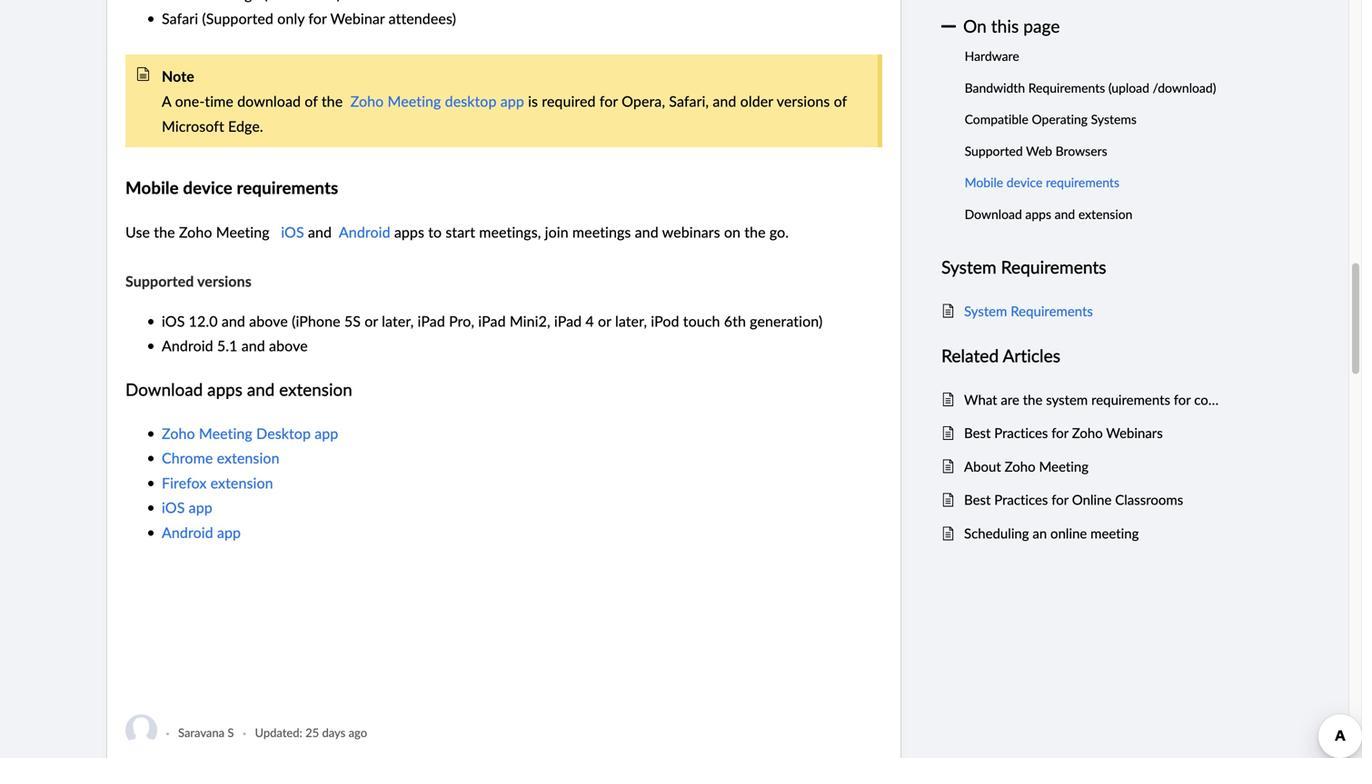 Task type: locate. For each thing, give the bounding box(es) containing it.
1 vertical spatial android
[[162, 335, 213, 355]]

0 vertical spatial download apps and extension
[[965, 205, 1133, 223]]

device down supported web browsers link
[[1007, 174, 1043, 191]]

versions inside is required for opera, safari, and older versions of microsoft edge.
[[777, 91, 830, 111]]

1 ipad from the left
[[418, 311, 445, 331]]

browsers
[[1056, 142, 1108, 159]]

android inside zoho meeting desktop app chrome extension firefox extension ios app android app
[[162, 522, 213, 542]]

compatible
[[965, 111, 1029, 128]]

later, right '5s'
[[382, 311, 414, 331]]

download apps and extension down the 5.1
[[125, 378, 352, 401]]

ipad left pro, in the left top of the page
[[418, 311, 445, 331]]

meeting
[[1091, 524, 1139, 543]]

1 horizontal spatial or
[[598, 311, 611, 331]]

system up related on the top
[[942, 255, 997, 278]]

mobile device requirements down edge.
[[125, 177, 338, 198]]

6th
[[724, 311, 746, 331]]

3 ipad from the left
[[554, 311, 582, 331]]

for for best practices for online classrooms
[[1052, 491, 1069, 509]]

0 horizontal spatial mobile device requirements
[[125, 177, 338, 198]]

what
[[964, 390, 998, 409]]

1 vertical spatial supported
[[125, 272, 194, 290]]

0 vertical spatial best
[[964, 424, 991, 442]]

system requirements
[[942, 255, 1107, 278], [964, 302, 1093, 320]]

an right "conducting"
[[1264, 390, 1279, 409]]

download apps and extension
[[965, 205, 1133, 223], [125, 378, 352, 401]]

and up the 5.1
[[222, 311, 245, 331]]

the right 'use'
[[154, 222, 175, 242]]

ios left the 'android' link
[[281, 222, 304, 242]]

zoho up about zoho meeting link
[[1072, 424, 1103, 442]]

0 vertical spatial download
[[965, 205, 1022, 223]]

0 vertical spatial an
[[1264, 390, 1279, 409]]

for left the online
[[1052, 491, 1069, 509]]

app right desktop
[[315, 423, 338, 443]]

0 horizontal spatial of
[[305, 91, 318, 111]]

1 horizontal spatial of
[[834, 91, 847, 111]]

requirements inside system requirements heading
[[1001, 255, 1107, 278]]

an
[[1264, 390, 1279, 409], [1033, 524, 1047, 543]]

apps left the to
[[394, 222, 424, 242]]

best down about
[[964, 491, 991, 509]]

ios
[[281, 222, 304, 242], [162, 311, 185, 331], [162, 497, 185, 517]]

to
[[428, 222, 442, 242]]

1 vertical spatial above
[[269, 335, 308, 355]]

requirements inside system requirements link
[[1011, 302, 1093, 320]]

1 horizontal spatial versions
[[777, 91, 830, 111]]

ipod
[[651, 311, 680, 331]]

zoho meeting desktop app link
[[162, 423, 338, 443]]

versions up "12.0"
[[197, 272, 252, 290]]

online
[[1282, 390, 1319, 409], [1051, 524, 1087, 543]]

1 vertical spatial versions
[[197, 272, 252, 290]]

for right only at the top
[[308, 8, 327, 28]]

1 horizontal spatial supported
[[965, 142, 1023, 159]]

mobile
[[965, 174, 1004, 191], [125, 177, 179, 198]]

download up chrome
[[125, 378, 203, 401]]

for down system on the right bottom
[[1052, 424, 1069, 442]]

hardware
[[965, 47, 1020, 65]]

requirements up the operating
[[1029, 79, 1105, 96]]

2 vertical spatial ios
[[162, 497, 185, 517]]

1 vertical spatial practices
[[995, 491, 1048, 509]]

zoho up supported versions at top
[[179, 222, 212, 242]]

or
[[365, 311, 378, 331], [598, 311, 611, 331]]

bandwidth requirements (upload /download) link
[[965, 72, 1217, 103]]

and right ios link on the top
[[308, 222, 332, 242]]

android down the ios app link
[[162, 522, 213, 542]]

supported web browsers link
[[965, 135, 1111, 167]]

best practices for online classrooms
[[964, 491, 1184, 509]]

online inside scheduling an online meeting ​ link
[[1051, 524, 1087, 543]]

older
[[740, 91, 773, 111]]

a
[[162, 91, 171, 111]]

zoho meeting desktop app link
[[351, 91, 524, 111]]

or right '5s'
[[365, 311, 378, 331]]

above left (iphone
[[249, 311, 288, 331]]

this
[[991, 14, 1019, 38]]

meeting inside zoho meeting desktop app chrome extension firefox extension ios app android app
[[199, 423, 253, 443]]

download apps and extension down mobile device requirements link
[[965, 205, 1133, 223]]

later, left ipod
[[615, 311, 647, 331]]

operating
[[1032, 111, 1088, 128]]

ipad left 4
[[554, 311, 582, 331]]

requirements up ios link on the top
[[237, 177, 338, 198]]

download
[[965, 205, 1022, 223], [125, 378, 203, 401]]

1 horizontal spatial later,
[[615, 311, 647, 331]]

extension
[[1079, 205, 1133, 223], [279, 378, 352, 401], [217, 448, 280, 468], [211, 473, 273, 493]]

safari,
[[669, 91, 709, 111]]

webinar
[[330, 8, 385, 28]]

and left older
[[713, 91, 737, 111]]

for inside is required for opera, safari, and older versions of microsoft edge.
[[600, 91, 618, 111]]

ios inside zoho meeting desktop app chrome extension firefox extension ios app android app
[[162, 497, 185, 517]]

desktop
[[445, 91, 497, 111]]

0 vertical spatial ios
[[281, 222, 304, 242]]

supported down compatible
[[965, 142, 1023, 159]]

2 of from the left
[[834, 91, 847, 111]]

system
[[1046, 390, 1088, 409]]

0 horizontal spatial supported
[[125, 272, 194, 290]]

apps down mobile device requirements link
[[1026, 205, 1052, 223]]

scheduling an online meeting ​ link
[[964, 523, 1224, 544]]

is
[[528, 91, 538, 111]]

for for is required for opera, safari, and older versions of microsoft edge.
[[600, 91, 618, 111]]

1 vertical spatial requirements
[[1001, 255, 1107, 278]]

0 horizontal spatial later,
[[382, 311, 414, 331]]

meeting
[[388, 91, 441, 111], [216, 222, 270, 242], [199, 423, 253, 443], [1039, 457, 1089, 476]]

requirements down browsers
[[1046, 174, 1120, 191]]

0 vertical spatial system requirements
[[942, 255, 1107, 278]]

0 vertical spatial above
[[249, 311, 288, 331]]

android down "12.0"
[[162, 335, 213, 355]]

ipad right pro, in the left top of the page
[[478, 311, 506, 331]]

above
[[249, 311, 288, 331], [269, 335, 308, 355]]

ipad
[[418, 311, 445, 331], [478, 311, 506, 331], [554, 311, 582, 331]]

required
[[542, 91, 596, 111]]

system requirements up articles
[[964, 302, 1093, 320]]

1 practices from the top
[[995, 424, 1048, 442]]

0 vertical spatial supported
[[965, 142, 1023, 159]]

4
[[586, 311, 594, 331]]

1 horizontal spatial mobile
[[965, 174, 1004, 191]]

mobile device requirements down web
[[965, 174, 1120, 191]]

android
[[339, 222, 390, 242], [162, 335, 213, 355], [162, 522, 213, 542]]

device down microsoft
[[183, 177, 233, 198]]

of
[[305, 91, 318, 111], [834, 91, 847, 111]]

1 vertical spatial ios
[[162, 311, 185, 331]]

app up android app link
[[189, 497, 213, 517]]

related articles heading
[[942, 342, 1224, 369]]

2 best from the top
[[964, 491, 991, 509]]

2 horizontal spatial ipad
[[554, 311, 582, 331]]

supported down 'use'
[[125, 272, 194, 290]]

supported for supported web browsers
[[965, 142, 1023, 159]]

time
[[205, 91, 234, 111]]

best for best practices for zoho webinars
[[964, 424, 991, 442]]

above down (iphone
[[269, 335, 308, 355]]

0 horizontal spatial an
[[1033, 524, 1047, 543]]

best down what on the bottom
[[964, 424, 991, 442]]

conducting
[[1195, 390, 1261, 409]]

online down best practices for online classrooms
[[1051, 524, 1087, 543]]

download down mobile device requirements link
[[965, 205, 1022, 223]]

0 vertical spatial android
[[339, 222, 390, 242]]

chrome
[[162, 448, 213, 468]]

meeting left desktop
[[388, 91, 441, 111]]

zoho up chrome
[[162, 423, 195, 443]]

versions right older
[[777, 91, 830, 111]]

2 practices from the top
[[995, 491, 1048, 509]]

1 later, from the left
[[382, 311, 414, 331]]

system up the related articles
[[964, 302, 1007, 320]]

s
[[228, 724, 234, 741]]

related
[[942, 343, 999, 367]]

practices up about zoho meeting
[[995, 424, 1048, 442]]

1 horizontal spatial device
[[1007, 174, 1043, 191]]

supported for supported versions
[[125, 272, 194, 290]]

app
[[501, 91, 524, 111], [315, 423, 338, 443], [189, 497, 213, 517], [217, 522, 241, 542]]

supported
[[965, 142, 1023, 159], [125, 272, 194, 290]]

ios down firefox
[[162, 497, 185, 517]]

system inside heading
[[942, 255, 997, 278]]

1 vertical spatial online
[[1051, 524, 1087, 543]]

of right older
[[834, 91, 847, 111]]

of right the download
[[305, 91, 318, 111]]

desktop
[[256, 423, 311, 443]]

compatible operating systems
[[965, 111, 1137, 128]]

best practices for online classrooms link
[[964, 489, 1224, 511]]

chrome extension link
[[162, 448, 280, 468]]

2 vertical spatial android
[[162, 522, 213, 542]]

0 horizontal spatial download
[[125, 378, 203, 401]]

requirements up articles
[[1011, 302, 1093, 320]]

and left 'webinars' at top
[[635, 222, 659, 242]]

1 of from the left
[[305, 91, 318, 111]]

and
[[713, 91, 737, 111], [1055, 205, 1075, 223], [308, 222, 332, 242], [635, 222, 659, 242], [222, 311, 245, 331], [242, 335, 265, 355], [247, 378, 275, 401]]

1 best from the top
[[964, 424, 991, 442]]

bandwidth
[[965, 79, 1025, 96]]

updated:
[[255, 724, 302, 741]]

online
[[1072, 491, 1112, 509]]

edge.
[[228, 116, 263, 136]]

use the zoho meeting ios and android apps to start meetings, join meetings and webinars on the go.
[[125, 222, 793, 242]]

0 vertical spatial system
[[942, 255, 997, 278]]

0 vertical spatial requirements
[[1029, 79, 1105, 96]]

what are the system requirements for conducting an online meetin
[[964, 390, 1362, 409]]

note
[[162, 67, 194, 85]]

download
[[237, 91, 301, 111]]

0 horizontal spatial online
[[1051, 524, 1087, 543]]

updated: 25 days ago
[[255, 724, 367, 741]]

best practices for zoho webinars
[[964, 424, 1163, 442]]

1 vertical spatial system requirements
[[964, 302, 1093, 320]]

later,
[[382, 311, 414, 331], [615, 311, 647, 331]]

0 vertical spatial online
[[1282, 390, 1319, 409]]

1 horizontal spatial download apps and extension
[[965, 205, 1133, 223]]

practices down about zoho meeting
[[995, 491, 1048, 509]]

online inside what are the system requirements for conducting an online meetin link
[[1282, 390, 1319, 409]]

webinars
[[662, 222, 720, 242]]

mobile up 'use'
[[125, 177, 179, 198]]

or right 4
[[598, 311, 611, 331]]

12.0
[[189, 311, 218, 331]]

best for best practices for online classrooms
[[964, 491, 991, 509]]

0 horizontal spatial download apps and extension
[[125, 378, 352, 401]]

only
[[277, 8, 305, 28]]

0 vertical spatial versions
[[777, 91, 830, 111]]

zoho
[[351, 91, 384, 111], [179, 222, 212, 242], [162, 423, 195, 443], [1072, 424, 1103, 442], [1005, 457, 1036, 476]]

system requirements for system requirements heading
[[942, 255, 1107, 278]]

ios inside ios 12.0 and above (iphone 5s or later, ipad pro, ipad mini2, ipad 4 or later, ipod touch 6th generation) android 5.1 and above
[[162, 311, 185, 331]]

1 horizontal spatial online
[[1282, 390, 1319, 409]]

supported web browsers
[[965, 142, 1111, 159]]

ios left "12.0"
[[162, 311, 185, 331]]

system requirements down download apps and extension link
[[942, 255, 1107, 278]]

android left the to
[[339, 222, 390, 242]]

firefox extension link
[[162, 473, 273, 493]]

requirements up 'webinars'
[[1092, 390, 1171, 409]]

0 vertical spatial practices
[[995, 424, 1048, 442]]

(iphone
[[292, 311, 341, 331]]

system requirements inside heading
[[942, 255, 1107, 278]]

an right scheduling
[[1033, 524, 1047, 543]]

for left opera,
[[600, 91, 618, 111]]

5.1
[[217, 335, 238, 355]]

1 vertical spatial best
[[964, 491, 991, 509]]

page
[[1024, 14, 1060, 38]]

extension up system requirements heading
[[1079, 205, 1133, 223]]

meetings
[[573, 222, 631, 242]]

best practices for zoho webinars link
[[964, 422, 1224, 444]]

mobile down supported web browsers link
[[965, 174, 1004, 191]]

online left meetin
[[1282, 390, 1319, 409]]

1 vertical spatial an
[[1033, 524, 1047, 543]]

1 vertical spatial system
[[964, 302, 1007, 320]]

device
[[1007, 174, 1043, 191], [183, 177, 233, 198]]

0 horizontal spatial or
[[365, 311, 378, 331]]

0 horizontal spatial ipad
[[418, 311, 445, 331]]

meeting up chrome extension link
[[199, 423, 253, 443]]

1 horizontal spatial ipad
[[478, 311, 506, 331]]

2 vertical spatial requirements
[[1011, 302, 1093, 320]]

apps down the 5.1
[[207, 378, 243, 401]]

requirements down download apps and extension link
[[1001, 255, 1107, 278]]



Task type: vqa. For each thing, say whether or not it's contained in the screenshot.
time
yes



Task type: describe. For each thing, give the bounding box(es) containing it.
for left "conducting"
[[1174, 390, 1191, 409]]

a one-time download of the zoho meeting desktop app
[[162, 91, 524, 111]]

days
[[322, 724, 346, 741]]

extension down zoho meeting desktop app link
[[217, 448, 280, 468]]

is required for opera, safari, and older versions of microsoft edge.
[[162, 91, 847, 136]]

about zoho meeting link
[[964, 456, 1224, 478]]

system requirements link
[[964, 300, 1224, 322]]

0 horizontal spatial apps
[[207, 378, 243, 401]]

(upload
[[1109, 79, 1150, 96]]

practices for online
[[995, 491, 1048, 509]]

systems
[[1091, 111, 1137, 128]]

compatible operating systems link
[[965, 103, 1137, 135]]

on
[[963, 14, 987, 38]]

app left is
[[501, 91, 524, 111]]

requirements inside what are the system requirements for conducting an online meetin link
[[1092, 390, 1171, 409]]

0 horizontal spatial mobile
[[125, 177, 179, 198]]

of inside is required for opera, safari, and older versions of microsoft edge.
[[834, 91, 847, 111]]

firefox
[[162, 473, 207, 493]]

join
[[545, 222, 569, 242]]

​
[[1143, 524, 1143, 543]]

1 vertical spatial download
[[125, 378, 203, 401]]

zoho meeting desktop app chrome extension firefox extension ios app android app
[[162, 423, 338, 542]]

articles
[[1003, 343, 1061, 367]]

2 ipad from the left
[[478, 311, 506, 331]]

microsoft
[[162, 116, 224, 136]]

about zoho meeting
[[964, 457, 1089, 476]]

2 later, from the left
[[615, 311, 647, 331]]

extension down chrome extension link
[[211, 473, 273, 493]]

practices for zoho
[[995, 424, 1048, 442]]

webinars
[[1107, 424, 1163, 442]]

opera,
[[622, 91, 665, 111]]

one-
[[175, 91, 205, 111]]

mobile device requirements link
[[965, 167, 1120, 198]]

meetin
[[1322, 390, 1362, 409]]

system for system requirements link in the right of the page
[[964, 302, 1007, 320]]

system requirements for system requirements link in the right of the page
[[964, 302, 1093, 320]]

related articles
[[942, 343, 1061, 367]]

meeting down best practices for zoho webinars
[[1039, 457, 1089, 476]]

touch
[[683, 311, 720, 331]]

requirements for system requirements link in the right of the page
[[1011, 302, 1093, 320]]

meetings,
[[479, 222, 541, 242]]

1 horizontal spatial download
[[965, 205, 1022, 223]]

1 vertical spatial download apps and extension
[[125, 378, 352, 401]]

use
[[125, 222, 150, 242]]

pro,
[[449, 311, 475, 331]]

system for system requirements heading
[[942, 255, 997, 278]]

saravana s
[[178, 724, 234, 741]]

android app link
[[162, 522, 241, 542]]

extension up desktop
[[279, 378, 352, 401]]

go.
[[770, 222, 789, 242]]

the right are
[[1023, 390, 1043, 409]]

and inside is required for opera, safari, and older versions of microsoft edge.
[[713, 91, 737, 111]]

ios link
[[281, 222, 304, 242]]

what are the system requirements for conducting an online meetin link
[[964, 389, 1362, 411]]

web
[[1026, 142, 1053, 159]]

ago
[[349, 724, 367, 741]]

1 horizontal spatial apps
[[394, 222, 424, 242]]

the right the download
[[322, 91, 343, 111]]

android link
[[339, 222, 390, 242]]

the right on
[[745, 222, 766, 242]]

bandwidth requirements (upload /download)
[[965, 79, 1217, 96]]

and down mobile device requirements link
[[1055, 205, 1075, 223]]

for for best practices for zoho webinars
[[1052, 424, 1069, 442]]

hardware link
[[965, 40, 1020, 72]]

and right the 5.1
[[242, 335, 265, 355]]

zoho right about
[[1005, 457, 1036, 476]]

safari
[[162, 8, 198, 28]]

requirements inside bandwidth requirements (upload /download) link
[[1029, 79, 1105, 96]]

saravana
[[178, 724, 225, 741]]

safari (supported only for webinar attendees)
[[162, 8, 456, 28]]

1 horizontal spatial an
[[1264, 390, 1279, 409]]

about
[[964, 457, 1001, 476]]

and up zoho meeting desktop app link
[[247, 378, 275, 401]]

meeting left ios link on the top
[[216, 222, 270, 242]]

app down firefox extension link
[[217, 522, 241, 542]]

25
[[305, 724, 319, 741]]

2 or from the left
[[598, 311, 611, 331]]

system requirements heading
[[942, 253, 1224, 281]]

scheduling
[[964, 524, 1029, 543]]

attendees)
[[389, 8, 456, 28]]

/download)
[[1153, 79, 1217, 96]]

mini2,
[[510, 311, 551, 331]]

requirements for system requirements heading
[[1001, 255, 1107, 278]]

zoho down the webinar
[[351, 91, 384, 111]]

classrooms
[[1115, 491, 1184, 509]]

are
[[1001, 390, 1020, 409]]

ios app link
[[162, 497, 213, 517]]

zoho inside zoho meeting desktop app chrome extension firefox extension ios app android app
[[162, 423, 195, 443]]

on
[[724, 222, 741, 242]]

scheduling an online meeting ​
[[964, 524, 1143, 543]]

0 horizontal spatial device
[[183, 177, 233, 198]]

2 horizontal spatial apps
[[1026, 205, 1052, 223]]

1 horizontal spatial mobile device requirements
[[965, 174, 1120, 191]]

(supported
[[202, 8, 274, 28]]

0 horizontal spatial versions
[[197, 272, 252, 290]]

android inside ios 12.0 and above (iphone 5s or later, ipad pro, ipad mini2, ipad 4 or later, ipod touch 6th generation) android 5.1 and above
[[162, 335, 213, 355]]

requirements inside mobile device requirements link
[[1046, 174, 1120, 191]]

5s
[[344, 311, 361, 331]]

generation)
[[750, 311, 823, 331]]

1 or from the left
[[365, 311, 378, 331]]

supported versions
[[125, 272, 252, 290]]

start
[[446, 222, 475, 242]]



